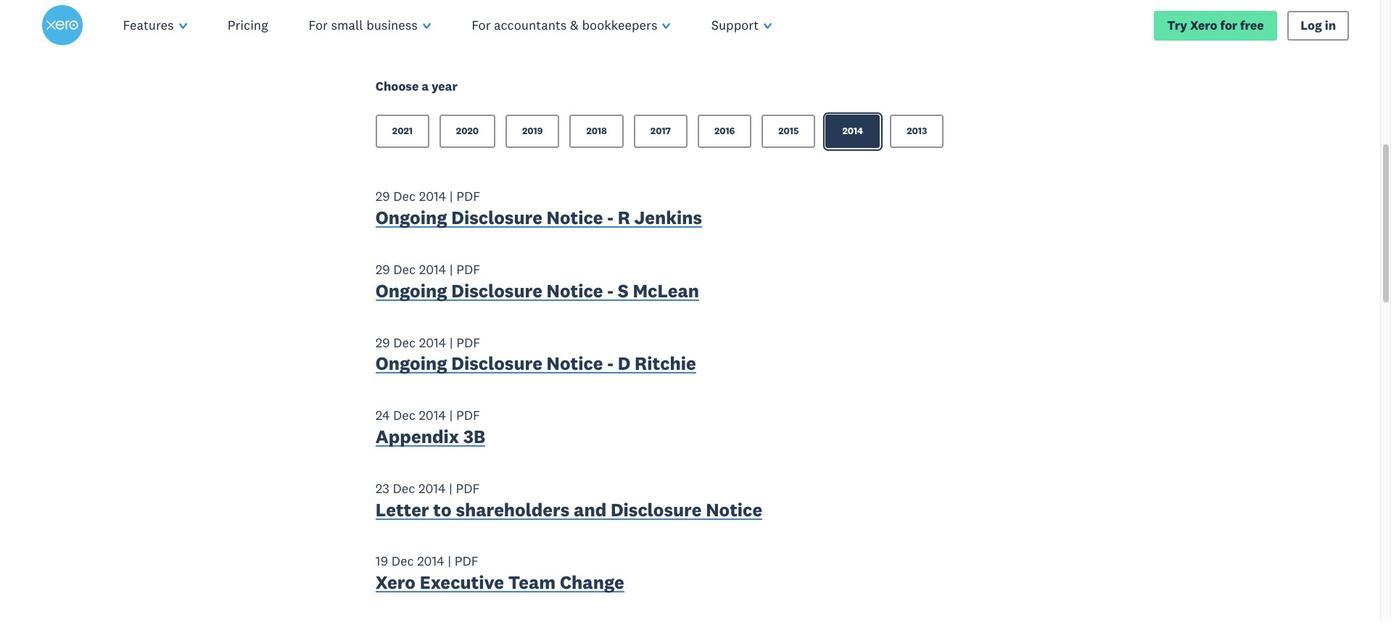 Task type: locate. For each thing, give the bounding box(es) containing it.
29 inside 29 dec 2014 | pdf ongoing disclosure notice - d ritchie
[[376, 334, 390, 351]]

dec inside 29 dec 2014 | pdf ongoing disclosure notice - s mclean
[[393, 261, 416, 278]]

2014 inside button
[[843, 125, 864, 137]]

29 for ongoing disclosure notice - d ritchie
[[376, 334, 390, 351]]

disclosure inside 29 dec 2014 | pdf ongoing disclosure notice - d ritchie
[[452, 352, 543, 375]]

3 29 from the top
[[376, 334, 390, 351]]

in
[[1326, 17, 1337, 33]]

2014 inside 23 dec 2014 | pdf letter to shareholders and disclosure notice
[[419, 480, 446, 497]]

choose a year
[[376, 79, 458, 95]]

0 vertical spatial 29
[[376, 188, 390, 205]]

29 inside 29 dec 2014 | pdf ongoing disclosure notice - s mclean
[[376, 261, 390, 278]]

features button
[[103, 0, 207, 51]]

notice inside 29 dec 2014 | pdf ongoing disclosure notice - s mclean
[[547, 279, 603, 302]]

1 vertical spatial 29
[[376, 261, 390, 278]]

log
[[1301, 17, 1323, 33]]

disclosure inside 29 dec 2014 | pdf ongoing disclosure notice - r jenkins
[[452, 206, 543, 229]]

for inside dropdown button
[[472, 17, 491, 33]]

pdf for ongoing disclosure notice - d ritchie
[[457, 334, 480, 351]]

2018 button
[[570, 115, 624, 148]]

dec for letter to shareholders and disclosure notice
[[393, 480, 415, 497]]

xero
[[1191, 17, 1218, 33], [376, 571, 416, 594]]

2014 for ongoing disclosure notice - r jenkins
[[419, 188, 446, 205]]

1 vertical spatial ongoing
[[376, 279, 447, 302]]

1 horizontal spatial xero
[[1191, 17, 1218, 33]]

- left r
[[608, 206, 614, 229]]

pdf inside 29 dec 2014 | pdf ongoing disclosure notice - r jenkins
[[457, 188, 480, 205]]

and
[[574, 498, 607, 521]]

2 vertical spatial ongoing
[[376, 352, 447, 375]]

1 vertical spatial xero
[[376, 571, 416, 594]]

pdf inside 29 dec 2014 | pdf ongoing disclosure notice - s mclean
[[457, 261, 480, 278]]

pdf inside 23 dec 2014 | pdf letter to shareholders and disclosure notice
[[456, 480, 480, 497]]

a
[[422, 79, 429, 95]]

s
[[618, 279, 629, 302]]

for small business button
[[289, 0, 451, 51]]

2014 inside 29 dec 2014 | pdf ongoing disclosure notice - r jenkins
[[419, 188, 446, 205]]

2014 inside 24 dec 2014 | pdf appendix 3b
[[419, 407, 446, 424]]

r
[[618, 206, 631, 229]]

xero left for
[[1191, 17, 1218, 33]]

- left d
[[608, 352, 614, 375]]

0 vertical spatial ongoing
[[376, 206, 447, 229]]

0 vertical spatial -
[[608, 206, 614, 229]]

|
[[450, 188, 453, 205], [450, 261, 453, 278], [450, 334, 453, 351], [450, 407, 453, 424], [449, 480, 453, 497], [448, 553, 451, 570]]

2021 button
[[376, 115, 430, 148]]

small
[[331, 17, 363, 33]]

dec inside 23 dec 2014 | pdf letter to shareholders and disclosure notice
[[393, 480, 415, 497]]

xero homepage image
[[42, 5, 82, 46]]

dec inside 29 dec 2014 | pdf ongoing disclosure notice - d ritchie
[[393, 334, 416, 351]]

1 horizontal spatial for
[[472, 17, 491, 33]]

pdf inside 19 dec 2014 | pdf xero executive team change
[[455, 553, 479, 570]]

| for appendix 3b
[[450, 407, 453, 424]]

dec
[[393, 188, 416, 205], [393, 261, 416, 278], [393, 334, 416, 351], [393, 407, 416, 424], [393, 480, 415, 497], [392, 553, 414, 570]]

0 vertical spatial xero
[[1191, 17, 1218, 33]]

2 29 from the top
[[376, 261, 390, 278]]

| inside 29 dec 2014 | pdf ongoing disclosure notice - d ritchie
[[450, 334, 453, 351]]

1 29 from the top
[[376, 188, 390, 205]]

notice inside 29 dec 2014 | pdf ongoing disclosure notice - r jenkins
[[547, 206, 603, 229]]

disclosure for s
[[452, 279, 543, 302]]

2013 button
[[891, 115, 944, 148]]

to
[[433, 498, 452, 521]]

0 horizontal spatial for
[[309, 17, 328, 33]]

for for for small business
[[309, 17, 328, 33]]

2 for from the left
[[472, 17, 491, 33]]

ongoing
[[376, 206, 447, 229], [376, 279, 447, 302], [376, 352, 447, 375]]

29 for ongoing disclosure notice - s mclean
[[376, 261, 390, 278]]

for small business
[[309, 17, 418, 33]]

support
[[712, 17, 759, 33]]

features
[[123, 17, 174, 33]]

ongoing disclosure notice - d ritchie link
[[376, 352, 696, 379]]

1 for from the left
[[309, 17, 328, 33]]

notice for s
[[547, 279, 603, 302]]

pdf inside 29 dec 2014 | pdf ongoing disclosure notice - d ritchie
[[457, 334, 480, 351]]

29 inside 29 dec 2014 | pdf ongoing disclosure notice - r jenkins
[[376, 188, 390, 205]]

- inside 29 dec 2014 | pdf ongoing disclosure notice - r jenkins
[[608, 206, 614, 229]]

2021
[[392, 125, 413, 137]]

3 ongoing from the top
[[376, 352, 447, 375]]

2017
[[651, 125, 671, 137]]

-
[[608, 206, 614, 229], [608, 279, 614, 302], [608, 352, 614, 375]]

dec for ongoing disclosure notice - r jenkins
[[393, 188, 416, 205]]

1 - from the top
[[608, 206, 614, 229]]

| for ongoing disclosure notice - d ritchie
[[450, 334, 453, 351]]

2014 inside 19 dec 2014 | pdf xero executive team change
[[417, 553, 445, 570]]

- inside 29 dec 2014 | pdf ongoing disclosure notice - d ritchie
[[608, 352, 614, 375]]

2019 button
[[506, 115, 560, 148]]

ongoing inside 29 dec 2014 | pdf ongoing disclosure notice - r jenkins
[[376, 206, 447, 229]]

2017 button
[[634, 115, 688, 148]]

2014 for ongoing disclosure notice - d ritchie
[[419, 334, 446, 351]]

ongoing for ongoing disclosure notice - r jenkins
[[376, 206, 447, 229]]

- left s
[[608, 279, 614, 302]]

dec inside 29 dec 2014 | pdf ongoing disclosure notice - r jenkins
[[393, 188, 416, 205]]

&
[[570, 17, 579, 33]]

0 horizontal spatial xero
[[376, 571, 416, 594]]

1 vertical spatial -
[[608, 279, 614, 302]]

try xero for free
[[1168, 17, 1265, 33]]

notice inside 29 dec 2014 | pdf ongoing disclosure notice - d ritchie
[[547, 352, 603, 375]]

ongoing inside 29 dec 2014 | pdf ongoing disclosure notice - d ritchie
[[376, 352, 447, 375]]

for inside dropdown button
[[309, 17, 328, 33]]

ritchie
[[635, 352, 696, 375]]

business
[[367, 17, 418, 33]]

for
[[309, 17, 328, 33], [472, 17, 491, 33]]

ongoing disclosure notice - r jenkins link
[[376, 206, 703, 233]]

for left small
[[309, 17, 328, 33]]

ongoing for ongoing disclosure notice - d ritchie
[[376, 352, 447, 375]]

dec inside 19 dec 2014 | pdf xero executive team change
[[392, 553, 414, 570]]

log in
[[1301, 17, 1337, 33]]

2 vertical spatial -
[[608, 352, 614, 375]]

| inside 23 dec 2014 | pdf letter to shareholders and disclosure notice
[[449, 480, 453, 497]]

notice
[[547, 206, 603, 229], [547, 279, 603, 302], [547, 352, 603, 375], [706, 498, 763, 521]]

disclosure inside 29 dec 2014 | pdf ongoing disclosure notice - s mclean
[[452, 279, 543, 302]]

free
[[1241, 17, 1265, 33]]

2 - from the top
[[608, 279, 614, 302]]

dec inside 24 dec 2014 | pdf appendix 3b
[[393, 407, 416, 424]]

pdf for ongoing disclosure notice - s mclean
[[457, 261, 480, 278]]

23
[[376, 480, 390, 497]]

| inside 19 dec 2014 | pdf xero executive team change
[[448, 553, 451, 570]]

- inside 29 dec 2014 | pdf ongoing disclosure notice - s mclean
[[608, 279, 614, 302]]

| inside 29 dec 2014 | pdf ongoing disclosure notice - s mclean
[[450, 261, 453, 278]]

disclosure for r
[[452, 206, 543, 229]]

ongoing inside 29 dec 2014 | pdf ongoing disclosure notice - s mclean
[[376, 279, 447, 302]]

change
[[560, 571, 625, 594]]

2014
[[843, 125, 864, 137], [419, 188, 446, 205], [419, 261, 446, 278], [419, 334, 446, 351], [419, 407, 446, 424], [419, 480, 446, 497], [417, 553, 445, 570]]

2014 inside 29 dec 2014 | pdf ongoing disclosure notice - d ritchie
[[419, 334, 446, 351]]

disclosure
[[452, 206, 543, 229], [452, 279, 543, 302], [452, 352, 543, 375], [611, 498, 702, 521]]

accountants
[[494, 17, 567, 33]]

1 ongoing from the top
[[376, 206, 447, 229]]

3b
[[464, 425, 486, 448]]

try xero for free link
[[1155, 10, 1278, 40]]

notice for r
[[547, 206, 603, 229]]

for left accountants
[[472, 17, 491, 33]]

try
[[1168, 17, 1188, 33]]

pdf inside 24 dec 2014 | pdf appendix 3b
[[456, 407, 480, 424]]

| inside 24 dec 2014 | pdf appendix 3b
[[450, 407, 453, 424]]

| inside 29 dec 2014 | pdf ongoing disclosure notice - r jenkins
[[450, 188, 453, 205]]

pdf
[[457, 188, 480, 205], [457, 261, 480, 278], [457, 334, 480, 351], [456, 407, 480, 424], [456, 480, 480, 497], [455, 553, 479, 570]]

dec for appendix 3b
[[393, 407, 416, 424]]

- for d
[[608, 352, 614, 375]]

29 for ongoing disclosure notice - r jenkins
[[376, 188, 390, 205]]

2015
[[779, 125, 799, 137]]

2 vertical spatial 29
[[376, 334, 390, 351]]

29 dec 2014 | pdf ongoing disclosure notice - d ritchie
[[376, 334, 696, 375]]

2 ongoing from the top
[[376, 279, 447, 302]]

- for r
[[608, 206, 614, 229]]

appendix 3b link
[[376, 425, 486, 452]]

disclosure inside 23 dec 2014 | pdf letter to shareholders and disclosure notice
[[611, 498, 702, 521]]

bookkeepers
[[582, 17, 658, 33]]

3 - from the top
[[608, 352, 614, 375]]

29
[[376, 188, 390, 205], [376, 261, 390, 278], [376, 334, 390, 351]]

2014 for xero executive team change
[[417, 553, 445, 570]]

2014 inside 29 dec 2014 | pdf ongoing disclosure notice - s mclean
[[419, 261, 446, 278]]

xero down 19
[[376, 571, 416, 594]]



Task type: describe. For each thing, give the bounding box(es) containing it.
2019
[[522, 125, 543, 137]]

dec for ongoing disclosure notice - d ritchie
[[393, 334, 416, 351]]

2020 button
[[440, 115, 496, 148]]

2014 for letter to shareholders and disclosure notice
[[419, 480, 446, 497]]

29 dec 2014 | pdf ongoing disclosure notice - s mclean
[[376, 261, 700, 302]]

2016
[[715, 125, 735, 137]]

| for letter to shareholders and disclosure notice
[[449, 480, 453, 497]]

log in link
[[1288, 10, 1350, 40]]

2020
[[456, 125, 479, 137]]

dec for xero executive team change
[[392, 553, 414, 570]]

executive
[[420, 571, 504, 594]]

| for ongoing disclosure notice - s mclean
[[450, 261, 453, 278]]

team
[[509, 571, 556, 594]]

29 dec 2014 | pdf ongoing disclosure notice - r jenkins
[[376, 188, 703, 229]]

pdf for appendix 3b
[[456, 407, 480, 424]]

notice inside 23 dec 2014 | pdf letter to shareholders and disclosure notice
[[706, 498, 763, 521]]

2014 button
[[826, 115, 880, 148]]

pdf for letter to shareholders and disclosure notice
[[456, 480, 480, 497]]

| for xero executive team change
[[448, 553, 451, 570]]

2014 for appendix 3b
[[419, 407, 446, 424]]

year
[[432, 79, 458, 95]]

pricing link
[[207, 0, 289, 51]]

appendix
[[376, 425, 459, 448]]

2016 button
[[698, 115, 752, 148]]

letter to shareholders and disclosure notice link
[[376, 498, 763, 525]]

pdf for ongoing disclosure notice - r jenkins
[[457, 188, 480, 205]]

24 dec 2014 | pdf appendix 3b
[[376, 407, 486, 448]]

letter
[[376, 498, 429, 521]]

notice for d
[[547, 352, 603, 375]]

| for ongoing disclosure notice - r jenkins
[[450, 188, 453, 205]]

for accountants & bookkeepers
[[472, 17, 658, 33]]

dec for ongoing disclosure notice - s mclean
[[393, 261, 416, 278]]

xero executive team change link
[[376, 571, 625, 598]]

2013
[[907, 125, 928, 137]]

2015 button
[[762, 115, 816, 148]]

for accountants & bookkeepers button
[[451, 0, 691, 51]]

- for s
[[608, 279, 614, 302]]

choose
[[376, 79, 419, 95]]

mclean
[[633, 279, 700, 302]]

pdf for xero executive team change
[[455, 553, 479, 570]]

23 dec 2014 | pdf letter to shareholders and disclosure notice
[[376, 480, 763, 521]]

2018
[[587, 125, 607, 137]]

for for for accountants & bookkeepers
[[472, 17, 491, 33]]

pricing
[[228, 17, 268, 33]]

jenkins
[[635, 206, 703, 229]]

for
[[1221, 17, 1238, 33]]

disclosure for d
[[452, 352, 543, 375]]

19
[[376, 553, 388, 570]]

2014 for ongoing disclosure notice - s mclean
[[419, 261, 446, 278]]

ongoing disclosure notice - s mclean link
[[376, 279, 700, 306]]

24
[[376, 407, 390, 424]]

support button
[[691, 0, 793, 51]]

shareholders
[[456, 498, 570, 521]]

xero inside 19 dec 2014 | pdf xero executive team change
[[376, 571, 416, 594]]

d
[[618, 352, 631, 375]]

ongoing for ongoing disclosure notice - s mclean
[[376, 279, 447, 302]]

19 dec 2014 | pdf xero executive team change
[[376, 553, 625, 594]]



Task type: vqa. For each thing, say whether or not it's contained in the screenshot.
time
no



